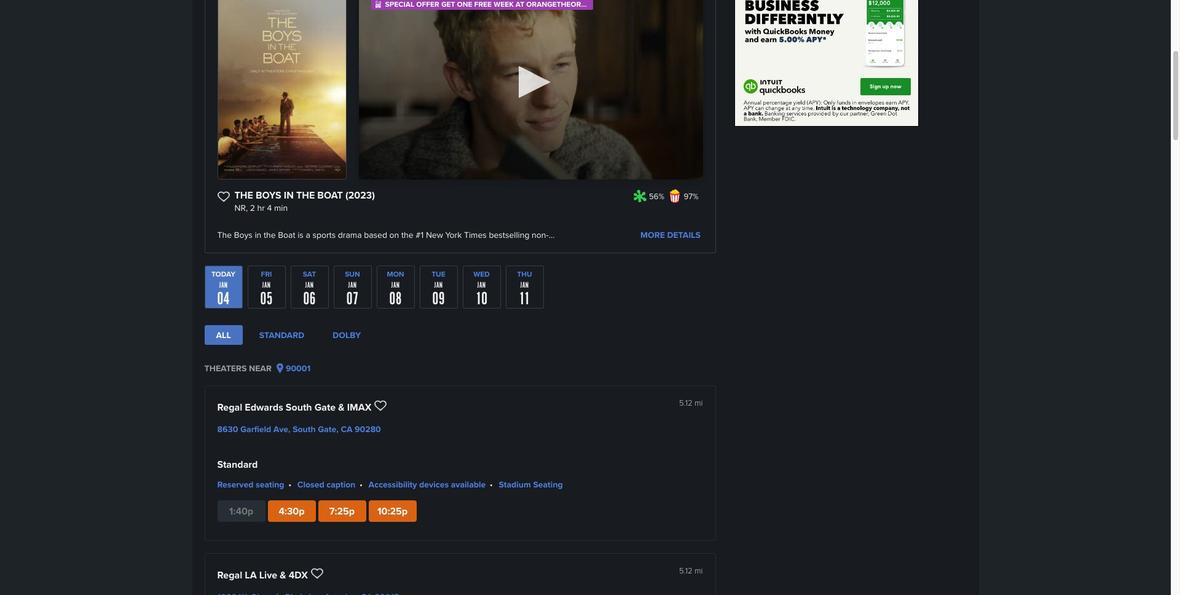 Task type: locate. For each thing, give the bounding box(es) containing it.
gate
[[315, 400, 336, 414]]

jan for 04
[[219, 280, 228, 290]]

regal la live & 4dx link
[[217, 568, 308, 582]]

08
[[389, 288, 402, 309]]

90001 button
[[277, 362, 311, 375]]

fri jan 05
[[260, 269, 273, 309]]

south up "8630 garfield ave, south gate, ca 90280"
[[286, 400, 312, 414]]

5.12 for regal edwards south gate & imax
[[680, 397, 693, 408]]

available
[[451, 479, 486, 491]]

the boys in the boat (2023) nr, 2 hr 4 min
[[235, 188, 375, 214]]

imax
[[347, 400, 372, 414]]

1 of 8 group
[[204, 266, 243, 309]]

the
[[235, 188, 253, 202]]

1 flat image from the left
[[634, 189, 647, 203]]

sat jan 06
[[303, 269, 316, 309]]

& right live
[[280, 568, 286, 582]]

1 vertical spatial 5.12
[[680, 565, 693, 576]]

2 mi from the top
[[695, 565, 703, 576]]

2 regal from the top
[[217, 568, 242, 582]]

1 5.12 mi from the top
[[680, 397, 703, 408]]

jan down tue
[[435, 280, 443, 290]]

jan inside 'today jan 04'
[[219, 280, 228, 290]]

jan down sat
[[305, 280, 314, 290]]

4
[[267, 202, 272, 214]]

standard radio
[[248, 325, 316, 347]]

jan
[[219, 280, 228, 290], [262, 280, 271, 290], [305, 280, 314, 290], [348, 280, 357, 290], [391, 280, 400, 290], [435, 280, 443, 290], [478, 280, 486, 290], [521, 280, 529, 290]]

2 jan from the left
[[262, 280, 271, 290]]

regal for regal la live & 4dx
[[217, 568, 242, 582]]

11
[[519, 288, 531, 309]]

2 5.12 mi from the top
[[680, 565, 703, 576]]

movie summary element
[[204, 0, 716, 253]]

& right "gate" at the bottom of page
[[338, 400, 345, 414]]

0 vertical spatial regal
[[217, 400, 242, 414]]

(2023)
[[346, 188, 375, 202]]

5.12 mi
[[680, 397, 703, 408], [680, 565, 703, 576]]

flat image left '97%'
[[668, 189, 682, 203]]

7:25p link
[[318, 501, 366, 522]]

ave,
[[274, 423, 291, 435]]

flat image
[[634, 189, 647, 203], [668, 189, 682, 203]]

south right ave,
[[293, 423, 316, 435]]

flat image for 56%
[[634, 189, 647, 203]]

tue
[[432, 269, 446, 280]]

regal up 8630
[[217, 400, 242, 414]]

2 flat image from the left
[[668, 189, 682, 203]]

the
[[296, 188, 315, 202]]

wed
[[474, 269, 490, 280]]

2 5.12 from the top
[[680, 565, 693, 576]]

1 horizontal spatial flat image
[[668, 189, 682, 203]]

0 horizontal spatial flat image
[[634, 189, 647, 203]]

jan for 08
[[391, 280, 400, 290]]

seating
[[533, 479, 563, 491]]

jan inside sun jan 07
[[348, 280, 357, 290]]

jan inside fri jan 05
[[262, 280, 271, 290]]

7:25p
[[330, 504, 355, 518]]

5 jan from the left
[[391, 280, 400, 290]]

details
[[668, 229, 701, 241]]

the boys in the boat (2023) movie poster image
[[218, 0, 346, 179]]

boys
[[256, 188, 281, 202]]

mi for regal edwards south gate & imax
[[695, 397, 703, 408]]

5.12 mi for regal edwards south gate & imax
[[680, 397, 703, 408]]

regal la live & 4dx
[[217, 568, 308, 582]]

7 jan from the left
[[478, 280, 486, 290]]

jan down mon
[[391, 280, 400, 290]]

97% link
[[668, 189, 699, 203]]

3 jan from the left
[[305, 280, 314, 290]]

1 vertical spatial mi
[[695, 565, 703, 576]]

video player application
[[359, 0, 703, 180]]

0 vertical spatial mi
[[695, 397, 703, 408]]

reserved seating
[[217, 479, 284, 491]]

09
[[433, 288, 445, 309]]

flat image for 97%
[[668, 189, 682, 203]]

flat image left 56%
[[634, 189, 647, 203]]

1 regal from the top
[[217, 400, 242, 414]]

closed caption button
[[298, 479, 356, 491]]

today
[[211, 269, 236, 280]]

standard
[[217, 458, 258, 472]]

1 mi from the top
[[695, 397, 703, 408]]

mi
[[695, 397, 703, 408], [695, 565, 703, 576]]

closed caption
[[298, 479, 356, 491]]

regal
[[217, 400, 242, 414], [217, 568, 242, 582]]

&
[[338, 400, 345, 414], [280, 568, 286, 582]]

thu
[[517, 269, 532, 280]]

jan for 09
[[435, 280, 443, 290]]

1 jan from the left
[[219, 280, 228, 290]]

5.12
[[680, 397, 693, 408], [680, 565, 693, 576]]

south
[[286, 400, 312, 414], [293, 423, 316, 435]]

jan down fri
[[262, 280, 271, 290]]

edwards
[[245, 400, 283, 414]]

jan for 06
[[305, 280, 314, 290]]

0 vertical spatial 5.12
[[680, 397, 693, 408]]

97%
[[684, 190, 699, 201]]

jan inside thu jan 11
[[521, 280, 529, 290]]

0 horizontal spatial &
[[280, 568, 286, 582]]

jan for 11
[[521, 280, 529, 290]]

10:25p link
[[369, 501, 417, 522]]

jan down wed
[[478, 280, 486, 290]]

1 vertical spatial 5.12 mi
[[680, 565, 703, 576]]

4 jan from the left
[[348, 280, 357, 290]]

gate,
[[318, 423, 339, 435]]

jan inside mon jan 08
[[391, 280, 400, 290]]

sun
[[345, 269, 360, 280]]

option group
[[204, 325, 716, 351]]

jan down sun
[[348, 280, 357, 290]]

jan inside sat jan 06
[[305, 280, 314, 290]]

8630 garfield ave, south gate, ca 90280
[[217, 423, 381, 435]]

regal left la
[[217, 568, 242, 582]]

8 jan from the left
[[521, 280, 529, 290]]

jan down today
[[219, 280, 228, 290]]

tue jan 09
[[432, 269, 446, 309]]

0 vertical spatial 5.12 mi
[[680, 397, 703, 408]]

1 vertical spatial regal
[[217, 568, 242, 582]]

stadium seating button
[[499, 479, 563, 491]]

more
[[641, 229, 665, 241]]

more details button
[[639, 229, 703, 241]]

10:25p
[[378, 504, 408, 518]]

10
[[476, 288, 488, 309]]

reserved
[[217, 479, 254, 491]]

accessibility
[[369, 479, 417, 491]]

mon jan 08
[[387, 269, 404, 309]]

0 vertical spatial &
[[338, 400, 345, 414]]

56% link
[[634, 189, 665, 203]]

ca
[[341, 423, 353, 435]]

wed jan 10
[[474, 269, 490, 309]]

accessibility devices available button
[[369, 479, 486, 491]]

near
[[249, 362, 272, 375]]

1 5.12 from the top
[[680, 397, 693, 408]]

jan inside tue jan 09
[[435, 280, 443, 290]]

jan inside wed jan 10
[[478, 280, 486, 290]]

jan down thu
[[521, 280, 529, 290]]

regal for regal edwards south gate & imax
[[217, 400, 242, 414]]

4:30p
[[279, 504, 305, 518]]

8630
[[217, 423, 238, 435]]

6 jan from the left
[[435, 280, 443, 290]]



Task type: describe. For each thing, give the bounding box(es) containing it.
1 horizontal spatial &
[[338, 400, 345, 414]]

5.12 for regal la live & 4dx
[[680, 565, 693, 576]]

4:30p link
[[268, 501, 316, 522]]

8630 garfield ave, south gate, ca 90280 link
[[217, 423, 381, 435]]

no button
[[378, 6, 390, 17]]

boat
[[318, 188, 343, 202]]

05
[[260, 288, 273, 309]]

5.12 mi for regal la live & 4dx
[[680, 565, 703, 576]]

dolby
[[333, 329, 361, 341]]

hr
[[257, 202, 265, 214]]

1:40p
[[229, 504, 254, 518]]

today jan 04
[[211, 269, 236, 309]]

more details
[[641, 229, 701, 241]]

live
[[259, 568, 277, 582]]

in
[[284, 188, 294, 202]]

56%
[[649, 190, 665, 201]]

stadium seating
[[499, 479, 563, 491]]

jan for 10
[[478, 280, 486, 290]]

1 vertical spatial south
[[293, 423, 316, 435]]

option group containing standard
[[204, 325, 716, 351]]

90001
[[286, 362, 311, 375]]

caption
[[327, 479, 356, 491]]

la
[[245, 568, 257, 582]]

mi for regal la live & 4dx
[[695, 565, 703, 576]]

no
[[378, 6, 390, 17]]

4dx
[[289, 568, 308, 582]]

advertisement region
[[735, 0, 919, 127]]

1 vertical spatial &
[[280, 568, 286, 582]]

0 vertical spatial south
[[286, 400, 312, 414]]

jan for 07
[[348, 280, 357, 290]]

90280
[[355, 423, 381, 435]]

jan for 05
[[262, 280, 271, 290]]

yes
[[359, 6, 375, 17]]

sat
[[303, 269, 316, 280]]

1:40 pm showtime element
[[217, 501, 265, 522]]

thu jan 11
[[517, 269, 532, 309]]

garfield
[[240, 423, 271, 435]]

accessibility devices available
[[369, 479, 486, 491]]

2
[[250, 202, 255, 214]]

yes button
[[359, 6, 375, 17]]

reserved seating button
[[217, 479, 284, 491]]

dolby radio
[[321, 325, 373, 347]]

06
[[303, 288, 316, 309]]

min
[[274, 202, 288, 214]]

location light image
[[277, 363, 283, 373]]

regal edwards south gate & imax link
[[217, 400, 372, 414]]

07
[[346, 288, 359, 309]]

04
[[217, 288, 230, 309]]

closed
[[298, 479, 324, 491]]

mon
[[387, 269, 404, 280]]

seating
[[256, 479, 284, 491]]

sun jan 07
[[345, 269, 360, 309]]

yes no
[[359, 6, 390, 17]]

standard
[[259, 329, 305, 341]]

theaters
[[204, 362, 247, 375]]

regal edwards south gate & imax
[[217, 400, 372, 414]]

nr,
[[235, 202, 248, 214]]

devices
[[419, 479, 449, 491]]

stadium
[[499, 479, 531, 491]]

fri
[[261, 269, 272, 280]]

theaters near
[[204, 362, 272, 375]]



Task type: vqa. For each thing, say whether or not it's contained in the screenshot.


